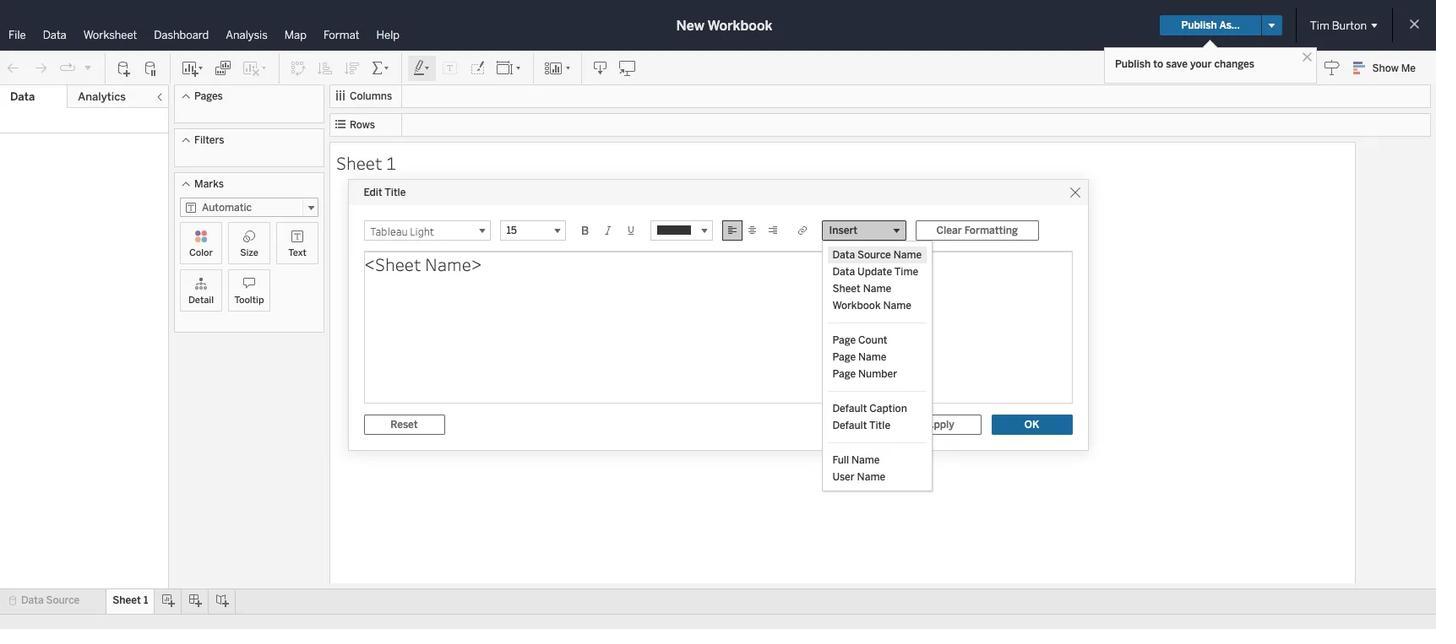 Task type: describe. For each thing, give the bounding box(es) containing it.
formatting
[[965, 224, 1018, 236]]

close image
[[1299, 49, 1315, 65]]

pause auto updates image
[[143, 60, 160, 76]]

title inside dialog
[[385, 186, 406, 198]]

edit
[[364, 186, 382, 198]]

apply button
[[900, 414, 981, 435]]

marks
[[194, 178, 224, 190]]

user
[[833, 471, 855, 483]]

show
[[1373, 63, 1399, 74]]

your
[[1190, 58, 1212, 70]]

edit title dialog
[[348, 180, 1088, 450]]

redo image
[[32, 60, 49, 76]]

workbook inside data source name data update time sheet name workbook name
[[833, 299, 881, 311]]

0 horizontal spatial sheet 1
[[113, 595, 148, 607]]

data guide image
[[1324, 59, 1340, 76]]

name down update
[[863, 283, 891, 294]]

collapse image
[[155, 92, 165, 102]]

data source name data update time sheet name workbook name
[[833, 249, 922, 311]]

2 default from the top
[[833, 419, 867, 431]]

clear sheet image
[[242, 60, 269, 76]]

caption
[[870, 403, 907, 414]]

analytics
[[78, 90, 126, 103]]

1 page from the top
[[833, 334, 856, 346]]

show me
[[1373, 63, 1416, 74]]

rows
[[350, 119, 375, 131]]

filters
[[194, 134, 224, 146]]

fit image
[[496, 60, 523, 76]]

detail
[[188, 295, 214, 306]]

number
[[858, 368, 897, 380]]

sort ascending image
[[317, 60, 334, 76]]

name inside page count page name page number
[[858, 351, 887, 363]]

2 page from the top
[[833, 351, 856, 363]]

title inside default caption default title
[[869, 419, 891, 431]]

new data source image
[[116, 60, 133, 76]]

show/hide cards image
[[544, 60, 571, 76]]

publish for publish to save your changes
[[1115, 58, 1151, 70]]

format
[[323, 29, 360, 41]]

time
[[894, 266, 918, 278]]

0 horizontal spatial replay animation image
[[59, 60, 76, 76]]

pages
[[194, 90, 223, 102]]

help
[[376, 29, 400, 41]]

ok button
[[991, 414, 1073, 435]]

count
[[858, 334, 888, 346]]

new workbook
[[676, 17, 773, 33]]



Task type: vqa. For each thing, say whether or not it's contained in the screenshot.
Type this
no



Task type: locate. For each thing, give the bounding box(es) containing it.
0 horizontal spatial sheet
[[113, 595, 141, 607]]

0 vertical spatial sheet 1
[[336, 151, 396, 174]]

1 horizontal spatial 1
[[386, 151, 396, 174]]

1 default from the top
[[833, 403, 867, 414]]

publish as...
[[1181, 19, 1240, 31]]

workbook right the new
[[708, 17, 773, 33]]

replay animation image up analytics
[[83, 62, 93, 72]]

swap rows and columns image
[[290, 60, 307, 76]]

default up "full"
[[833, 419, 867, 431]]

1 horizontal spatial replay animation image
[[83, 62, 93, 72]]

as...
[[1219, 19, 1240, 31]]

title right edit
[[385, 186, 406, 198]]

apply
[[927, 419, 955, 430]]

publish
[[1181, 19, 1217, 31], [1115, 58, 1151, 70]]

format workbook image
[[469, 60, 486, 76]]

clear formatting button
[[915, 220, 1039, 240]]

title
[[385, 186, 406, 198], [869, 419, 891, 431]]

data
[[43, 29, 66, 41], [10, 90, 35, 103], [833, 249, 855, 261], [833, 266, 855, 278], [21, 595, 44, 607]]

edit title
[[364, 186, 406, 198]]

0 vertical spatial page
[[833, 334, 856, 346]]

name down time
[[883, 299, 912, 311]]

0 horizontal spatial source
[[46, 595, 80, 607]]

publish left as...
[[1181, 19, 1217, 31]]

1 vertical spatial workbook
[[833, 299, 881, 311]]

publish left to
[[1115, 58, 1151, 70]]

1 vertical spatial page
[[833, 351, 856, 363]]

totals image
[[371, 60, 391, 76]]

name right "full"
[[852, 454, 880, 466]]

undo image
[[5, 60, 22, 76]]

size
[[240, 248, 258, 259]]

source for data source name data update time sheet name workbook name
[[858, 249, 891, 261]]

name
[[894, 249, 922, 261], [863, 283, 891, 294], [883, 299, 912, 311], [858, 351, 887, 363], [852, 454, 880, 466], [857, 471, 886, 483]]

save
[[1166, 58, 1188, 70]]

1 vertical spatial sheet 1
[[113, 595, 148, 607]]

default caption default title
[[833, 403, 907, 431]]

sheet 1 up edit
[[336, 151, 396, 174]]

1 vertical spatial title
[[869, 419, 891, 431]]

tim burton
[[1310, 19, 1367, 32]]

1 horizontal spatial publish
[[1181, 19, 1217, 31]]

name up time
[[894, 249, 922, 261]]

data source
[[21, 595, 80, 607]]

menu
[[822, 241, 932, 490]]

full
[[833, 454, 849, 466]]

0 horizontal spatial 1
[[144, 595, 148, 607]]

me
[[1401, 63, 1416, 74]]

menu containing data source name
[[822, 241, 932, 490]]

new worksheet image
[[181, 60, 204, 76]]

1 horizontal spatial sheet
[[336, 151, 382, 174]]

worksheet
[[83, 29, 137, 41]]

highlight image
[[412, 60, 432, 76]]

1 horizontal spatial workbook
[[833, 299, 881, 311]]

clear formatting
[[937, 224, 1018, 236]]

name down count
[[858, 351, 887, 363]]

sheet down update
[[833, 283, 861, 294]]

title down the caption
[[869, 419, 891, 431]]

file
[[8, 29, 26, 41]]

1 vertical spatial sheet
[[833, 283, 861, 294]]

source for data source
[[46, 595, 80, 607]]

3 page from the top
[[833, 368, 856, 380]]

to
[[1153, 58, 1164, 70]]

0 vertical spatial default
[[833, 403, 867, 414]]

0 horizontal spatial publish
[[1115, 58, 1151, 70]]

full name user name
[[833, 454, 886, 483]]

show me button
[[1346, 55, 1431, 81]]

2 vertical spatial page
[[833, 368, 856, 380]]

sort descending image
[[344, 60, 361, 76]]

download image
[[592, 60, 609, 76]]

reset button
[[364, 414, 445, 435]]

text
[[288, 248, 306, 259]]

0 vertical spatial title
[[385, 186, 406, 198]]

1 vertical spatial 1
[[144, 595, 148, 607]]

0 horizontal spatial workbook
[[708, 17, 773, 33]]

0 vertical spatial 1
[[386, 151, 396, 174]]

sheet up edit
[[336, 151, 382, 174]]

replay animation image right redo icon
[[59, 60, 76, 76]]

default
[[833, 403, 867, 414], [833, 419, 867, 431]]

2 horizontal spatial sheet
[[833, 283, 861, 294]]

columns
[[350, 90, 392, 102]]

1 vertical spatial publish
[[1115, 58, 1151, 70]]

page up default caption default title at the bottom of page
[[833, 351, 856, 363]]

replay animation image
[[59, 60, 76, 76], [83, 62, 93, 72]]

1 vertical spatial source
[[46, 595, 80, 607]]

show labels image
[[442, 60, 459, 76]]

publish as... button
[[1160, 15, 1261, 35]]

sheet 1 right data source
[[113, 595, 148, 607]]

burton
[[1332, 19, 1367, 32]]

tim
[[1310, 19, 1330, 32]]

page left count
[[833, 334, 856, 346]]

new
[[676, 17, 705, 33]]

1 horizontal spatial sheet 1
[[336, 151, 396, 174]]

0 vertical spatial workbook
[[708, 17, 773, 33]]

page left number
[[833, 368, 856, 380]]

clear
[[937, 224, 962, 236]]

default left the caption
[[833, 403, 867, 414]]

dashboard
[[154, 29, 209, 41]]

0 horizontal spatial title
[[385, 186, 406, 198]]

workbook
[[708, 17, 773, 33], [833, 299, 881, 311]]

workbook up count
[[833, 299, 881, 311]]

sheet
[[336, 151, 382, 174], [833, 283, 861, 294], [113, 595, 141, 607]]

1 horizontal spatial source
[[858, 249, 891, 261]]

publish for publish as...
[[1181, 19, 1217, 31]]

changes
[[1214, 58, 1255, 70]]

sheet inside data source name data update time sheet name workbook name
[[833, 283, 861, 294]]

0 vertical spatial publish
[[1181, 19, 1217, 31]]

tooltip
[[234, 295, 264, 306]]

1 horizontal spatial title
[[869, 419, 891, 431]]

source
[[858, 249, 891, 261], [46, 595, 80, 607]]

publish your workbook to edit in tableau desktop image
[[619, 60, 636, 76]]

page count page name page number
[[833, 334, 897, 380]]

data source name menu item
[[828, 246, 927, 263]]

publish inside button
[[1181, 19, 1217, 31]]

update
[[858, 266, 892, 278]]

color
[[189, 248, 213, 259]]

map
[[285, 29, 307, 41]]

2 vertical spatial sheet
[[113, 595, 141, 607]]

0 vertical spatial source
[[858, 249, 891, 261]]

1
[[386, 151, 396, 174], [144, 595, 148, 607]]

duplicate image
[[215, 60, 231, 76]]

ok
[[1025, 419, 1039, 430]]

sheet 1
[[336, 151, 396, 174], [113, 595, 148, 607]]

publish to save your changes
[[1115, 58, 1255, 70]]

sheet right data source
[[113, 595, 141, 607]]

source inside data source name data update time sheet name workbook name
[[858, 249, 891, 261]]

name right user
[[857, 471, 886, 483]]

1 vertical spatial default
[[833, 419, 867, 431]]

analysis
[[226, 29, 268, 41]]

reset
[[391, 419, 418, 430]]

page
[[833, 334, 856, 346], [833, 351, 856, 363], [833, 368, 856, 380]]

0 vertical spatial sheet
[[336, 151, 382, 174]]



